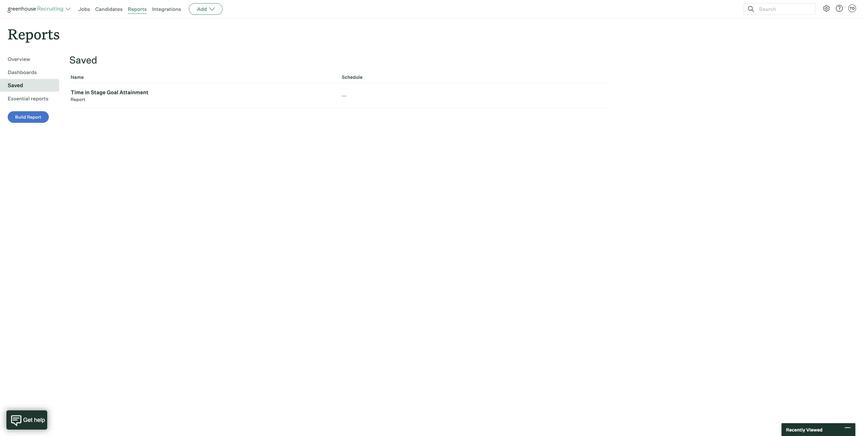 Task type: vqa. For each thing, say whether or not it's contained in the screenshot.
left on
no



Task type: locate. For each thing, give the bounding box(es) containing it.
0 vertical spatial reports
[[128, 6, 147, 12]]

0 horizontal spatial reports
[[8, 24, 60, 43]]

1 vertical spatial reports
[[8, 24, 60, 43]]

1 horizontal spatial report
[[71, 97, 85, 102]]

1 vertical spatial report
[[27, 114, 41, 120]]

0 vertical spatial saved
[[69, 54, 97, 66]]

td button
[[847, 3, 857, 13]]

saved up the essential
[[8, 82, 23, 89]]

overview link
[[8, 55, 57, 63]]

reports down 'greenhouse recruiting' image at the top
[[8, 24, 60, 43]]

build report
[[15, 114, 41, 120]]

report right build
[[27, 114, 41, 120]]

candidates
[[95, 6, 123, 12]]

saved
[[69, 54, 97, 66], [8, 82, 23, 89]]

0 horizontal spatial report
[[27, 114, 41, 120]]

td button
[[848, 4, 856, 12]]

reports
[[128, 6, 147, 12], [8, 24, 60, 43]]

essential
[[8, 95, 30, 102]]

in
[[85, 89, 90, 96]]

saved up name
[[69, 54, 97, 66]]

recently
[[786, 428, 805, 433]]

time
[[71, 89, 84, 96]]

Search text field
[[757, 4, 810, 14]]

integrations
[[152, 6, 181, 12]]

report
[[71, 97, 85, 102], [27, 114, 41, 120]]

build
[[15, 114, 26, 120]]

schedule
[[342, 75, 363, 80]]

1 vertical spatial saved
[[8, 82, 23, 89]]

0 vertical spatial report
[[71, 97, 85, 102]]

attainment
[[120, 89, 148, 96]]

reports right candidates at the left top
[[128, 6, 147, 12]]

1 horizontal spatial reports
[[128, 6, 147, 12]]

viewed
[[806, 428, 823, 433]]

essential reports
[[8, 95, 48, 102]]

report down time
[[71, 97, 85, 102]]

overview
[[8, 56, 30, 62]]

0 horizontal spatial saved
[[8, 82, 23, 89]]

build report button
[[8, 112, 49, 123]]

time in stage goal attainment report
[[71, 89, 148, 102]]

-
[[342, 93, 344, 99], [344, 93, 347, 99]]

dashboards
[[8, 69, 37, 76]]

1 horizontal spatial saved
[[69, 54, 97, 66]]

2 - from the left
[[344, 93, 347, 99]]



Task type: describe. For each thing, give the bounding box(es) containing it.
essential reports link
[[8, 95, 57, 103]]

saved link
[[8, 82, 57, 89]]

reports link
[[128, 6, 147, 12]]

integrations link
[[152, 6, 181, 12]]

goal
[[107, 89, 118, 96]]

name
[[71, 75, 84, 80]]

stage
[[91, 89, 106, 96]]

add
[[197, 6, 207, 12]]

recently viewed
[[786, 428, 823, 433]]

dashboards link
[[8, 68, 57, 76]]

reports
[[31, 95, 48, 102]]

jobs
[[78, 6, 90, 12]]

configure image
[[823, 4, 830, 12]]

td
[[850, 6, 855, 11]]

jobs link
[[78, 6, 90, 12]]

--
[[342, 93, 347, 99]]

candidates link
[[95, 6, 123, 12]]

report inside build report button
[[27, 114, 41, 120]]

greenhouse recruiting image
[[8, 5, 66, 13]]

1 - from the left
[[342, 93, 344, 99]]

add button
[[189, 3, 223, 15]]

report inside time in stage goal attainment report
[[71, 97, 85, 102]]



